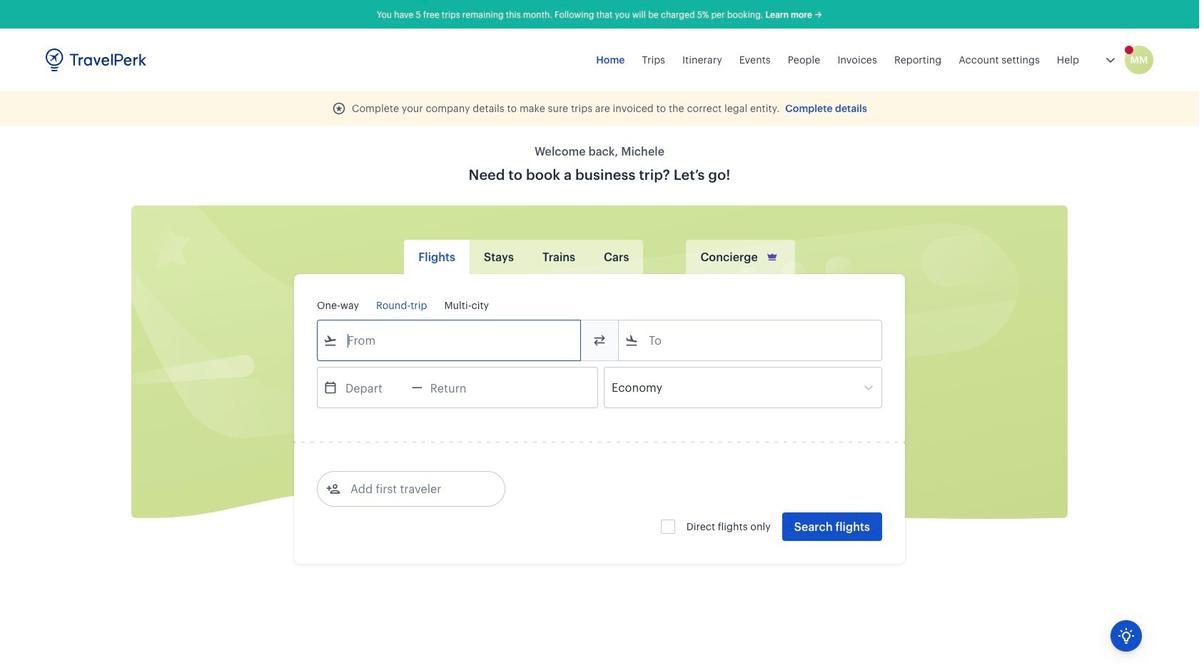 Task type: describe. For each thing, give the bounding box(es) containing it.
Return text field
[[423, 368, 497, 408]]

Depart text field
[[338, 368, 412, 408]]

To search field
[[639, 329, 863, 352]]

From search field
[[338, 329, 562, 352]]



Task type: locate. For each thing, give the bounding box(es) containing it.
Add first traveler search field
[[341, 478, 489, 501]]



Task type: vqa. For each thing, say whether or not it's contained in the screenshot.
To 'search box'
yes



